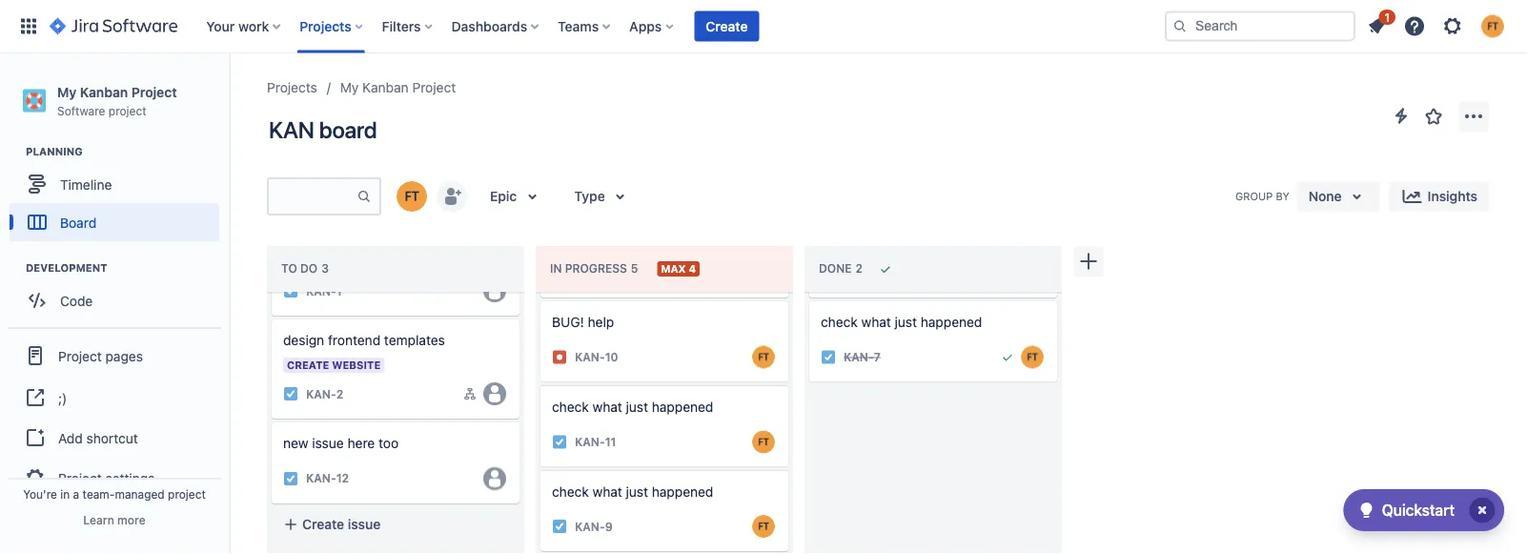 Task type: vqa. For each thing, say whether or not it's contained in the screenshot.
one
no



Task type: describe. For each thing, give the bounding box(es) containing it.
project inside my kanban project software project
[[131, 84, 177, 100]]

development group
[[10, 261, 228, 325]]

check for kan-11
[[552, 399, 589, 415]]

dashboards button
[[446, 11, 547, 41]]

my for my kanban project
[[340, 80, 359, 95]]

;) link
[[8, 377, 221, 419]]

add shortcut
[[58, 430, 138, 446]]

epic
[[490, 188, 517, 204]]

development
[[26, 262, 107, 274]]

0 vertical spatial issue
[[886, 395, 919, 411]]

your work
[[206, 18, 269, 34]]

project up a
[[58, 470, 102, 486]]

kan-9
[[575, 520, 613, 533]]

type
[[574, 188, 605, 204]]

project inside my kanban project software project
[[109, 104, 147, 117]]

unassigned image for kan-1
[[484, 279, 506, 302]]

what for 11
[[593, 399, 623, 415]]

kan board
[[269, 116, 377, 143]]

kan-12 link
[[306, 470, 349, 487]]

project settings
[[58, 470, 155, 486]]

check what just happened for kan-11
[[552, 399, 714, 415]]

apps
[[630, 18, 662, 34]]

projects for projects dropdown button
[[300, 18, 352, 34]]

shortcut
[[86, 430, 138, 446]]

projects button
[[294, 11, 371, 41]]

project pages link
[[8, 335, 221, 377]]

progress
[[565, 262, 627, 275]]

test
[[821, 229, 845, 245]]

insights
[[1428, 188, 1478, 204]]

create button
[[695, 11, 760, 41]]

board
[[60, 214, 96, 230]]

task image for kan-8
[[552, 265, 567, 280]]

1 vertical spatial create issue
[[302, 516, 381, 532]]

2
[[336, 387, 344, 401]]

0 vertical spatial create issue
[[840, 395, 919, 411]]

notifications image
[[1366, 15, 1389, 38]]

to
[[281, 262, 297, 275]]

learn more button
[[83, 512, 146, 527]]

happened for kan-7
[[921, 314, 983, 330]]

kan-2
[[306, 387, 344, 401]]

design
[[283, 332, 324, 348]]

kan- for 6
[[844, 266, 874, 279]]

kan-6 link
[[844, 264, 882, 281]]

kanban for my kanban project
[[363, 80, 409, 95]]

kan-2 link
[[306, 386, 344, 402]]

kan-7 link
[[844, 349, 881, 365]]

settings image
[[1442, 15, 1465, 38]]

create issue image for kan-11
[[529, 373, 552, 395]]

too
[[379, 435, 399, 451]]

kan-6
[[844, 266, 882, 279]]

more image
[[1463, 105, 1486, 128]]

10
[[605, 351, 619, 364]]

12
[[336, 472, 349, 485]]

7
[[874, 351, 881, 364]]

kan-9 link
[[575, 518, 613, 535]]

templates
[[384, 332, 445, 348]]

planning
[[26, 146, 83, 158]]

dashboards
[[452, 18, 528, 34]]

task image for kan-7
[[821, 350, 836, 365]]

in progress element
[[550, 262, 642, 275]]

assignee: funky town image for 10
[[753, 346, 775, 369]]

kan-7
[[844, 351, 881, 364]]

frontend
[[328, 332, 381, 348]]

bug!
[[552, 314, 584, 330]]

add shortcut button
[[8, 419, 221, 457]]

filters
[[382, 18, 421, 34]]

Search field
[[1166, 11, 1356, 41]]

check image
[[1356, 499, 1379, 522]]

unassigned image for kan-12
[[484, 467, 506, 490]]

you're
[[23, 487, 57, 501]]

code
[[60, 293, 93, 308]]

to do
[[281, 262, 318, 275]]

design frontend templates
[[283, 332, 445, 348]]

my kanban project software project
[[57, 84, 177, 117]]

in
[[60, 487, 70, 501]]

project down filters popup button
[[412, 80, 456, 95]]

filters button
[[376, 11, 440, 41]]

kan- for 11
[[575, 435, 605, 449]]

primary element
[[11, 0, 1166, 53]]

my kanban project
[[340, 80, 456, 95]]

planning image
[[3, 140, 26, 163]]

kan-10 link
[[575, 349, 619, 365]]

max 4
[[661, 263, 696, 275]]

create inside button
[[706, 18, 748, 34]]

quickstart
[[1383, 501, 1455, 519]]

my kanban project link
[[340, 76, 456, 99]]

add
[[58, 430, 83, 446]]

task image for kan-1
[[283, 283, 299, 299]]

done element
[[819, 262, 867, 275]]

2 horizontal spatial create
[[840, 395, 882, 411]]

new
[[283, 435, 309, 451]]

9
[[605, 520, 613, 533]]

kan- for 1
[[306, 284, 336, 298]]

work
[[238, 18, 269, 34]]

kan
[[269, 116, 314, 143]]

kan- for 12
[[306, 472, 336, 485]]

project left pages
[[58, 348, 102, 364]]

kan- for 10
[[575, 351, 605, 364]]

projects link
[[267, 76, 317, 99]]

kan-11
[[575, 435, 617, 449]]

11
[[605, 435, 617, 449]]

add people image
[[441, 185, 464, 208]]

group
[[1236, 190, 1274, 202]]

apps button
[[624, 11, 681, 41]]

you're in a team-managed project
[[23, 487, 206, 501]]

star kan board image
[[1423, 105, 1446, 128]]

create column image
[[1078, 250, 1101, 273]]

kan- for 9
[[575, 520, 605, 533]]

kan- for 2
[[306, 387, 336, 401]]

0 horizontal spatial issue
[[312, 435, 344, 451]]

test rule1
[[821, 229, 878, 245]]

do
[[300, 262, 318, 275]]

type button
[[563, 181, 644, 212]]

group containing project pages
[[8, 327, 221, 505]]

happened for kan-9
[[652, 483, 714, 499]]

done image
[[1001, 350, 1016, 365]]

development image
[[3, 257, 26, 280]]



Task type: locate. For each thing, give the bounding box(es) containing it.
1 vertical spatial project
[[168, 487, 206, 501]]

sidebar navigation image
[[208, 76, 250, 114]]

kan-12
[[306, 472, 349, 485]]

2 vertical spatial check what just happened
[[552, 483, 714, 499]]

2 vertical spatial issue
[[348, 516, 381, 532]]

check for kan-7
[[821, 314, 858, 330]]

kanban for my kanban project software project
[[80, 84, 128, 100]]

none button
[[1298, 181, 1381, 212]]

kan- inside 'link'
[[844, 266, 874, 279]]

just for 11
[[626, 399, 649, 415]]

task image for kan-11
[[552, 434, 567, 450]]

2 vertical spatial task image
[[283, 471, 299, 486]]

2 unassigned image from the top
[[484, 382, 506, 405]]

1 vertical spatial create issue image
[[529, 457, 552, 480]]

kan- inside "link"
[[844, 351, 874, 364]]

task image left kan-6 'link'
[[821, 265, 836, 280]]

task image for kan-6
[[821, 265, 836, 280]]

1 vertical spatial task image
[[283, 283, 299, 299]]

0 vertical spatial happened
[[921, 314, 983, 330]]

1 vertical spatial unassigned image
[[484, 382, 506, 405]]

1 vertical spatial projects
[[267, 80, 317, 95]]

create issue image down bug icon
[[529, 373, 552, 395]]

check what just happened up 7
[[821, 314, 983, 330]]

search image
[[1173, 19, 1188, 34]]

0 vertical spatial just
[[895, 314, 918, 330]]

kan-8
[[575, 266, 613, 279]]

create issue image
[[798, 288, 821, 311], [260, 306, 283, 329], [529, 373, 552, 395], [260, 409, 283, 432]]

projects inside dropdown button
[[300, 18, 352, 34]]

create issue image for kan-10
[[529, 288, 552, 311]]

kan-11 link
[[575, 434, 617, 450]]

to do element
[[281, 262, 333, 275]]

1 horizontal spatial create
[[706, 18, 748, 34]]

none
[[1309, 188, 1343, 204]]

check what just happened up 9 at the left bottom of the page
[[552, 483, 714, 499]]

banner
[[0, 0, 1528, 53]]

team-
[[83, 487, 115, 501]]

rule1
[[848, 229, 878, 245]]

1 horizontal spatial create issue
[[840, 395, 919, 411]]

learn more
[[83, 513, 146, 526]]

project right managed
[[168, 487, 206, 501]]

board
[[319, 116, 377, 143]]

max
[[661, 263, 686, 275]]

project left sidebar navigation image
[[131, 84, 177, 100]]

managed
[[115, 487, 165, 501]]

assignee: funky town image
[[753, 431, 775, 453]]

quickstart button
[[1344, 489, 1505, 531]]

1 vertical spatial check what just happened
[[552, 399, 714, 415]]

task image for kan-12
[[283, 471, 299, 486]]

1 vertical spatial happened
[[652, 399, 714, 415]]

check what just happened
[[821, 314, 983, 330], [552, 399, 714, 415], [552, 483, 714, 499]]

more
[[117, 513, 146, 526]]

pages
[[105, 348, 143, 364]]

by
[[1277, 190, 1290, 202]]

8
[[605, 266, 613, 279]]

create issue image for kan-7
[[798, 288, 821, 311]]

check up kan-9 at the left bottom of page
[[552, 483, 589, 499]]

0 vertical spatial unassigned image
[[484, 279, 506, 302]]

create issue image
[[529, 288, 552, 311], [529, 457, 552, 480], [529, 542, 552, 554]]

1 horizontal spatial project
[[168, 487, 206, 501]]

what up 7
[[862, 314, 892, 330]]

check what just happened for kan-9
[[552, 483, 714, 499]]

kanban up board
[[363, 80, 409, 95]]

0 vertical spatial check
[[821, 314, 858, 330]]

0 horizontal spatial kanban
[[80, 84, 128, 100]]

assignee: funky town image for 9
[[753, 515, 775, 538]]

check up kan-11
[[552, 399, 589, 415]]

board link
[[10, 203, 219, 241]]

task image left kan-8 link
[[552, 265, 567, 280]]

my for my kanban project software project
[[57, 84, 77, 100]]

check what just happened up 11
[[552, 399, 714, 415]]

task image left kan-7 "link"
[[821, 350, 836, 365]]

check
[[821, 314, 858, 330], [552, 399, 589, 415], [552, 483, 589, 499]]

new issue here too
[[283, 435, 399, 451]]

1 vertical spatial create issue button
[[272, 507, 520, 542]]

0 vertical spatial 1
[[1385, 10, 1391, 24]]

1 horizontal spatial 1
[[1385, 10, 1391, 24]]

0 vertical spatial create issue image
[[529, 288, 552, 311]]

0 vertical spatial task image
[[552, 265, 567, 280]]

2 vertical spatial just
[[626, 483, 649, 499]]

assignee: funky town image down assignee: funky town image
[[753, 515, 775, 538]]

1 unassigned image from the top
[[484, 279, 506, 302]]

here
[[348, 435, 375, 451]]

;)
[[58, 390, 67, 406]]

jira software image
[[50, 15, 178, 38], [50, 15, 178, 38]]

task image left kan-9 link
[[552, 519, 567, 534]]

kan-
[[575, 266, 605, 279], [844, 266, 874, 279], [306, 284, 336, 298], [575, 351, 605, 364], [844, 351, 874, 364], [306, 387, 336, 401], [575, 435, 605, 449], [306, 472, 336, 485], [575, 520, 605, 533]]

bug image
[[552, 350, 567, 365]]

0 horizontal spatial 1
[[336, 284, 342, 298]]

just for 7
[[895, 314, 918, 330]]

2 horizontal spatial issue
[[886, 395, 919, 411]]

create issue
[[840, 395, 919, 411], [302, 516, 381, 532]]

projects up kan at the left
[[267, 80, 317, 95]]

create down kan-7 "link"
[[840, 395, 882, 411]]

task image for kan-9
[[552, 519, 567, 534]]

create issue down 12
[[302, 516, 381, 532]]

create issue button down 12
[[272, 507, 520, 542]]

software
[[57, 104, 105, 117]]

my up software at the top
[[57, 84, 77, 100]]

my
[[340, 80, 359, 95], [57, 84, 77, 100]]

0 horizontal spatial my
[[57, 84, 77, 100]]

2 vertical spatial create issue image
[[529, 542, 552, 554]]

assignee: funky town image up assignee: funky town image
[[753, 346, 775, 369]]

dismiss quickstart image
[[1468, 495, 1498, 526]]

1 vertical spatial what
[[593, 399, 623, 415]]

3 unassigned image from the top
[[484, 467, 506, 490]]

create issue button
[[810, 386, 1058, 420], [272, 507, 520, 542]]

happened for kan-11
[[652, 399, 714, 415]]

assignee: funky town image right done image
[[1021, 346, 1044, 369]]

your work button
[[201, 11, 288, 41]]

create issue image for kan-9
[[529, 457, 552, 480]]

task image
[[821, 265, 836, 280], [821, 350, 836, 365], [283, 386, 299, 402], [552, 434, 567, 450], [552, 519, 567, 534]]

check up kan-7
[[821, 314, 858, 330]]

create issue image down done
[[798, 288, 821, 311]]

1 horizontal spatial kanban
[[363, 80, 409, 95]]

0 horizontal spatial project
[[109, 104, 147, 117]]

planning group
[[10, 144, 228, 247]]

project settings link
[[8, 457, 221, 499]]

code link
[[10, 282, 219, 320]]

2 vertical spatial create
[[302, 516, 344, 532]]

0 horizontal spatial create
[[302, 516, 344, 532]]

0 horizontal spatial create issue
[[302, 516, 381, 532]]

1 inside banner
[[1385, 10, 1391, 24]]

task image for kan-2
[[283, 386, 299, 402]]

what
[[862, 314, 892, 330], [593, 399, 623, 415], [593, 483, 623, 499]]

check what just happened for kan-7
[[821, 314, 983, 330]]

in
[[550, 262, 562, 275]]

0 vertical spatial project
[[109, 104, 147, 117]]

kanban inside my kanban project software project
[[80, 84, 128, 100]]

help
[[588, 314, 614, 330]]

2 vertical spatial unassigned image
[[484, 467, 506, 490]]

1 vertical spatial just
[[626, 399, 649, 415]]

automations menu button icon image
[[1391, 104, 1413, 127]]

2 vertical spatial happened
[[652, 483, 714, 499]]

1 horizontal spatial issue
[[348, 516, 381, 532]]

help image
[[1404, 15, 1427, 38]]

6
[[874, 266, 882, 279]]

kan-1
[[306, 284, 342, 298]]

kan- for 7
[[844, 351, 874, 364]]

teams button
[[552, 11, 618, 41]]

what up 9 at the left bottom of the page
[[593, 483, 623, 499]]

create issue image up new
[[260, 409, 283, 432]]

1 vertical spatial create
[[840, 395, 882, 411]]

0 horizontal spatial create issue button
[[272, 507, 520, 542]]

what for 9
[[593, 483, 623, 499]]

task image left the kan-2 link
[[283, 386, 299, 402]]

0 vertical spatial check what just happened
[[821, 314, 983, 330]]

create issue button down 7
[[810, 386, 1058, 420]]

timeline link
[[10, 165, 219, 203]]

kan-10
[[575, 351, 619, 364]]

create issue down 7
[[840, 395, 919, 411]]

insights button
[[1390, 181, 1490, 212]]

edit summary image
[[617, 309, 639, 332]]

0 vertical spatial create
[[706, 18, 748, 34]]

project pages
[[58, 348, 143, 364]]

2 vertical spatial what
[[593, 483, 623, 499]]

create issue image for kan-12
[[260, 409, 283, 432]]

kan-1 link
[[306, 283, 342, 299]]

my inside my kanban project software project
[[57, 84, 77, 100]]

timeline
[[60, 176, 112, 192]]

what for 7
[[862, 314, 892, 330]]

done image
[[1001, 350, 1016, 365]]

projects for projects link
[[267, 80, 317, 95]]

Search this board text field
[[269, 179, 357, 214]]

unassigned image
[[484, 279, 506, 302], [484, 382, 506, 405], [484, 467, 506, 490]]

your profile and settings image
[[1482, 15, 1505, 38]]

just for 9
[[626, 483, 649, 499]]

bug! help
[[552, 314, 614, 330]]

0 of 1 child issues complete image
[[463, 386, 478, 402], [463, 386, 478, 402]]

epic button
[[479, 181, 555, 212]]

projects up projects link
[[300, 18, 352, 34]]

just
[[895, 314, 918, 330], [626, 399, 649, 415], [626, 483, 649, 499]]

0 vertical spatial create issue button
[[810, 386, 1058, 420]]

create issue image up design
[[260, 306, 283, 329]]

assignee: funky town image
[[753, 346, 775, 369], [1021, 346, 1044, 369], [753, 515, 775, 538]]

0 vertical spatial what
[[862, 314, 892, 330]]

task image down to
[[283, 283, 299, 299]]

issue
[[886, 395, 919, 411], [312, 435, 344, 451], [348, 516, 381, 532]]

0 vertical spatial projects
[[300, 18, 352, 34]]

my up board
[[340, 80, 359, 95]]

1 horizontal spatial create issue button
[[810, 386, 1058, 420]]

project right software at the top
[[109, 104, 147, 117]]

appswitcher icon image
[[17, 15, 40, 38]]

create right the apps dropdown button
[[706, 18, 748, 34]]

banner containing your work
[[0, 0, 1528, 53]]

check for kan-9
[[552, 483, 589, 499]]

settings
[[105, 470, 155, 486]]

project
[[109, 104, 147, 117], [168, 487, 206, 501]]

2 create issue image from the top
[[529, 457, 552, 480]]

create down kan-12 link
[[302, 516, 344, 532]]

task image down new
[[283, 471, 299, 486]]

1 horizontal spatial my
[[340, 80, 359, 95]]

kan- for 8
[[575, 266, 605, 279]]

create
[[706, 18, 748, 34], [840, 395, 882, 411], [302, 516, 344, 532]]

your
[[206, 18, 235, 34]]

1 vertical spatial issue
[[312, 435, 344, 451]]

learn
[[83, 513, 114, 526]]

2 vertical spatial check
[[552, 483, 589, 499]]

a
[[73, 487, 79, 501]]

what up 11
[[593, 399, 623, 415]]

funky town image
[[397, 181, 427, 212]]

kanban up software at the top
[[80, 84, 128, 100]]

1 vertical spatial check
[[552, 399, 589, 415]]

group
[[8, 327, 221, 505]]

3 create issue image from the top
[[529, 542, 552, 554]]

1 vertical spatial 1
[[336, 284, 342, 298]]

insights image
[[1402, 185, 1425, 208]]

happened
[[921, 314, 983, 330], [652, 399, 714, 415], [652, 483, 714, 499]]

teams
[[558, 18, 599, 34]]

4
[[689, 263, 696, 275]]

task image left kan-11 link
[[552, 434, 567, 450]]

1 create issue image from the top
[[529, 288, 552, 311]]

task image
[[552, 265, 567, 280], [283, 283, 299, 299], [283, 471, 299, 486]]



